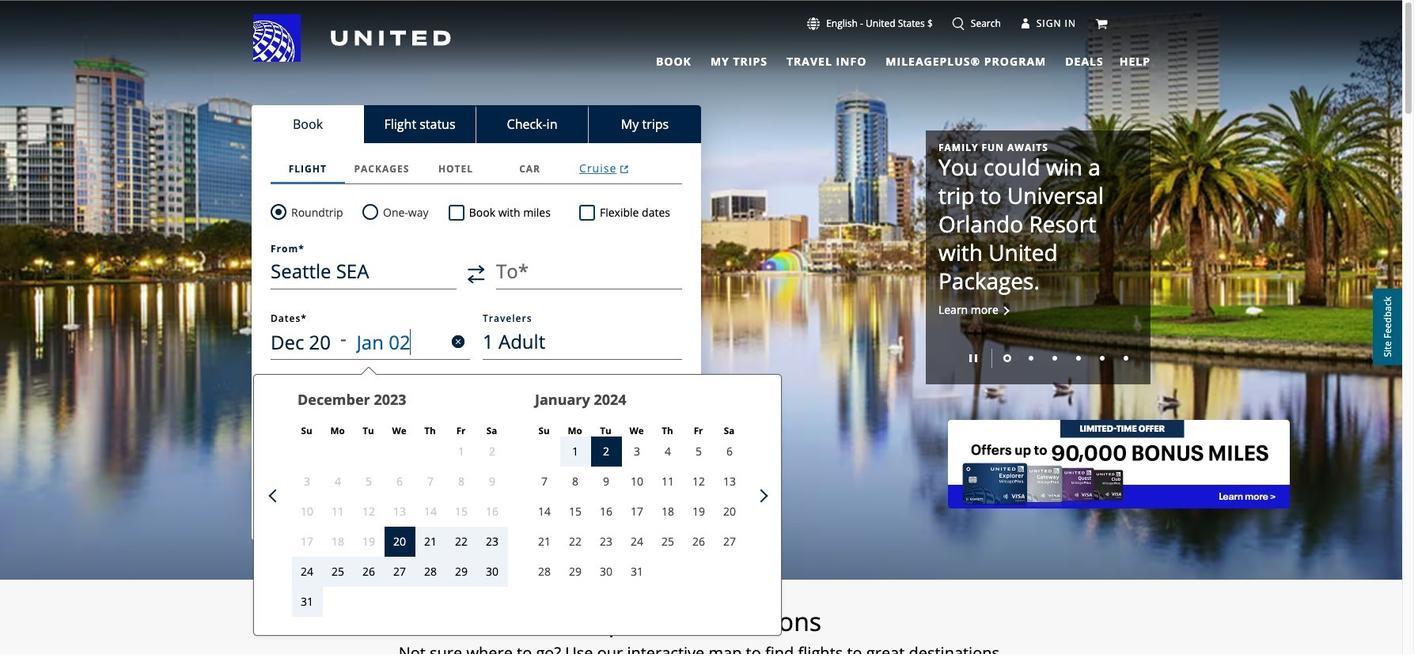 Task type: vqa. For each thing, say whether or not it's contained in the screenshot.
sort by price image
no



Task type: describe. For each thing, give the bounding box(es) containing it.
view cart, click to view list of recently searched saved trips. image
[[1095, 17, 1108, 30]]

slide 3 of 6 image
[[1053, 356, 1057, 361]]

Depart text field
[[271, 324, 340, 360]]

united logo link to homepage image
[[253, 14, 451, 62]]

carousel buttons element
[[939, 343, 1138, 372]]

slide 2 of 6 image
[[1029, 356, 1034, 361]]

currently in english united states	$ enter to change image
[[807, 17, 820, 30]]

calendar application
[[264, 375, 1231, 636]]

To* text field
[[496, 253, 682, 290]]

move backward to switch to the previous month. image
[[269, 490, 282, 503]]

clear dates image
[[452, 336, 465, 348]]

pause image
[[970, 355, 977, 363]]



Task type: locate. For each thing, give the bounding box(es) containing it.
explore destinations element
[[161, 606, 1242, 638]]

From* text field
[[271, 253, 457, 290]]

2 vertical spatial tab list
[[271, 154, 682, 184]]

move forward to switch to the next month. image
[[755, 490, 768, 503]]

Return text field
[[356, 324, 430, 360]]

not sure where to go? use our interactive map to find flights to great destinations. element
[[161, 644, 1242, 655]]

main content
[[0, 1, 1402, 655]]

slide 4 of 6 image
[[1076, 356, 1081, 361]]

reverse origin and destination image
[[468, 265, 485, 284]]

slide 6 of 6 image
[[1124, 356, 1129, 361]]

enter your departing city, airport name, or airport code. element
[[271, 245, 305, 254]]

slide 1 of 6 image
[[1004, 355, 1011, 363]]

slide 5 of 6 image
[[1100, 356, 1105, 361]]

1 vertical spatial tab list
[[252, 105, 701, 143]]

navigation
[[0, 13, 1402, 71]]

0 vertical spatial tab list
[[647, 48, 1107, 71]]

tab list
[[647, 48, 1107, 71], [252, 105, 701, 143], [271, 154, 682, 184]]



